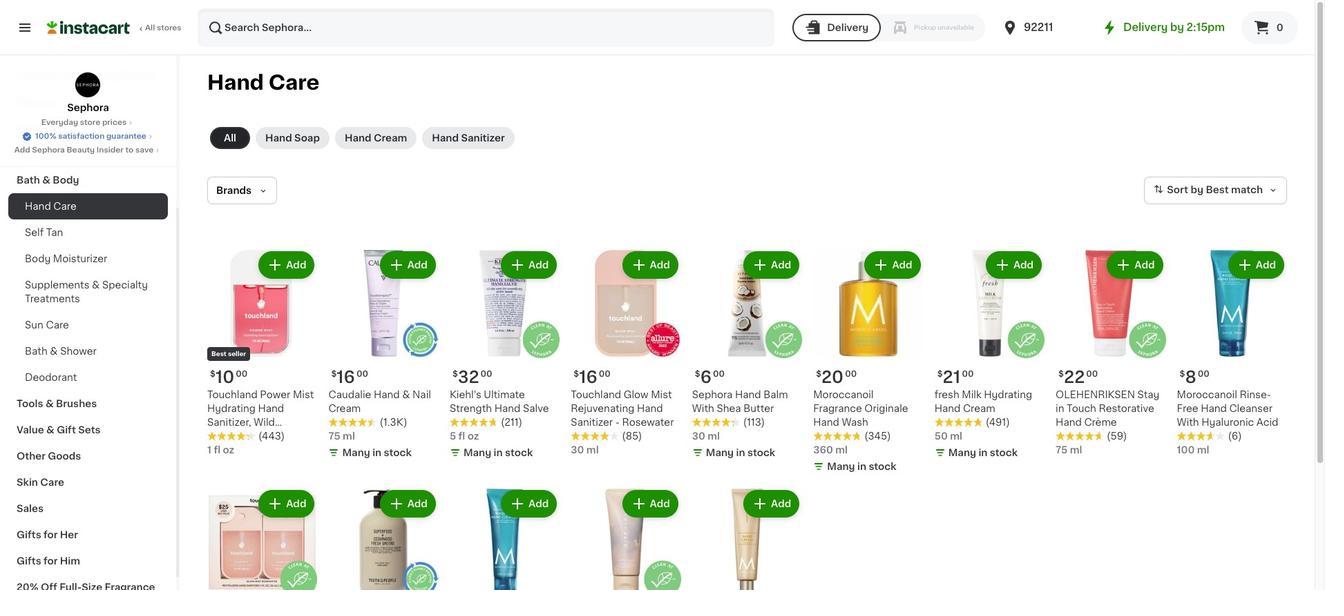 Task type: locate. For each thing, give the bounding box(es) containing it.
kiehl's ultimate strength hand salve
[[450, 391, 549, 414]]

caudalie hand & nail cream
[[329, 391, 431, 414]]

ml for (1.3k)
[[343, 432, 355, 442]]

1 vertical spatial 30
[[571, 446, 584, 456]]

None search field
[[198, 8, 775, 47]]

ml right 50 on the right
[[951, 432, 963, 442]]

touchland down $ 10 00
[[207, 391, 258, 400]]

1 horizontal spatial 75
[[1056, 446, 1068, 456]]

1 vertical spatial oz
[[223, 446, 234, 456]]

0 horizontal spatial hydrating
[[207, 405, 256, 414]]

5 $ from the left
[[1059, 371, 1064, 379]]

best for best match
[[1206, 185, 1229, 195]]

& inside value & gift sets link
[[46, 426, 54, 435]]

sales link
[[8, 496, 168, 523]]

everyday
[[41, 119, 78, 126]]

many in stock
[[342, 449, 412, 459], [464, 449, 533, 459], [706, 449, 776, 459], [949, 449, 1018, 459], [827, 463, 897, 472]]

holiday party ready beauty link
[[8, 62, 168, 88]]

1 vertical spatial best
[[212, 351, 227, 358]]

ml right 100
[[1198, 446, 1210, 456]]

& inside supplements & specialty treatments
[[92, 281, 100, 290]]

care right skin
[[40, 478, 64, 488]]

all stores link
[[47, 8, 182, 47]]

92211 button
[[1002, 8, 1085, 47]]

hydrating up sanitizer,
[[207, 405, 256, 414]]

2 for from the top
[[44, 557, 58, 567]]

sort by
[[1168, 185, 1204, 195]]

by
[[1171, 22, 1185, 32], [1191, 185, 1204, 195]]

ml for (6)
[[1198, 446, 1210, 456]]

0 vertical spatial sephora
[[67, 103, 109, 113]]

0 vertical spatial 30 ml
[[692, 432, 720, 442]]

1 vertical spatial all
[[224, 133, 236, 143]]

1 touchland from the left
[[207, 391, 258, 400]]

1 horizontal spatial delivery
[[1124, 22, 1168, 32]]

in down (345)
[[858, 463, 867, 472]]

many in stock for 21
[[949, 449, 1018, 459]]

with left 'shea'
[[692, 405, 715, 414]]

0 vertical spatial all
[[145, 24, 155, 32]]

$ inside "$ 21 00"
[[938, 371, 943, 379]]

$ 16 00 up caudalie
[[331, 370, 368, 386]]

00 inside the $ 32 00
[[481, 371, 493, 379]]

30 down sephora hand balm with shea butter
[[692, 432, 706, 442]]

shower
[[60, 347, 97, 357]]

0 vertical spatial beauty
[[121, 71, 157, 80]]

all up brands
[[224, 133, 236, 143]]

sephora inside sephora hand balm with shea butter
[[692, 391, 733, 401]]

best for best seller
[[212, 351, 227, 358]]

00 up caudalie
[[357, 371, 368, 379]]

sephora
[[67, 103, 109, 113], [32, 147, 65, 154], [692, 391, 733, 401]]

rinse-
[[1240, 391, 1272, 401]]

$ up the moroccanoil fragrance originale hand wash
[[816, 371, 822, 379]]

2 horizontal spatial sephora
[[692, 391, 733, 401]]

1 $ from the left
[[210, 371, 216, 379]]

1 vertical spatial bath
[[25, 347, 48, 357]]

0 horizontal spatial moroccanoil
[[814, 391, 874, 400]]

& inside the bath & body link
[[42, 176, 50, 185]]

$ up fresh
[[938, 371, 943, 379]]

ml down 'shea'
[[708, 432, 720, 442]]

100 ml
[[1177, 446, 1210, 456]]

$ inside the $ 32 00
[[453, 371, 458, 379]]

00 right 20
[[845, 371, 857, 379]]

00 for touchland power mist hydrating hand sanitizer, wild watermelon
[[236, 371, 248, 379]]

product group containing 32
[[450, 249, 560, 463]]

mist for 16
[[651, 391, 672, 400]]

0 horizontal spatial with
[[692, 405, 715, 414]]

30 for 6
[[692, 432, 706, 442]]

for inside "link"
[[44, 557, 58, 567]]

30 inside product group
[[692, 432, 706, 442]]

milk
[[962, 391, 982, 401]]

0 vertical spatial body
[[53, 176, 79, 185]]

delivery by 2:15pm link
[[1102, 19, 1225, 36]]

$ 6 00
[[695, 370, 725, 386]]

hair care
[[17, 123, 63, 133]]

1 horizontal spatial $ 16 00
[[574, 370, 611, 386]]

00 for olehenriksen stay in touch restorative hand crème
[[1087, 371, 1099, 379]]

& inside caudalie hand & nail cream
[[402, 391, 410, 400]]

0 horizontal spatial 30 ml
[[571, 446, 599, 456]]

00 right 8
[[1198, 371, 1210, 379]]

Search field
[[199, 10, 774, 46]]

stock down "(211)"
[[505, 449, 533, 459]]

5 00 from the left
[[1087, 371, 1099, 379]]

1 vertical spatial gifts
[[17, 557, 41, 567]]

1 gifts from the top
[[17, 531, 41, 541]]

1 for from the top
[[44, 531, 58, 541]]

moroccanoil
[[814, 391, 874, 400], [1177, 391, 1238, 401]]

hand care inside hand care "link"
[[25, 202, 77, 212]]

sephora down "$ 6 00"
[[692, 391, 733, 401]]

value & gift sets link
[[8, 417, 168, 444]]

moroccanoil down $ 8 00
[[1177, 391, 1238, 401]]

many down 5 fl oz
[[464, 449, 492, 459]]

cream inside fresh milk hydrating hand cream
[[963, 405, 996, 414]]

many for 21
[[949, 449, 977, 459]]

mist
[[293, 391, 314, 400], [651, 391, 672, 400]]

50
[[935, 432, 948, 442]]

moroccanoil inside the moroccanoil fragrance originale hand wash
[[814, 391, 874, 400]]

0 vertical spatial fragrance
[[17, 149, 67, 159]]

touch
[[1067, 405, 1097, 414]]

30 ml inside product group
[[692, 432, 720, 442]]

many down caudalie hand & nail cream
[[342, 449, 370, 459]]

body down self
[[25, 254, 51, 264]]

hydrating inside touchland power mist hydrating hand sanitizer, wild watermelon
[[207, 405, 256, 414]]

$ inside "$ 6 00"
[[695, 371, 701, 379]]

0 horizontal spatial 75
[[329, 432, 341, 442]]

0 button
[[1242, 11, 1299, 44]]

$ for kiehl's ultimate strength hand salve
[[453, 371, 458, 379]]

0 vertical spatial gifts
[[17, 531, 41, 541]]

75 ml down touch
[[1056, 446, 1083, 456]]

all left stores
[[145, 24, 155, 32]]

0 horizontal spatial cream
[[329, 405, 361, 414]]

touchland inside touchland power mist hydrating hand sanitizer, wild watermelon
[[207, 391, 258, 400]]

9 $ from the left
[[1180, 371, 1186, 379]]

1 horizontal spatial 75 ml
[[1056, 446, 1083, 456]]

1 vertical spatial 75 ml
[[1056, 446, 1083, 456]]

$ inside $ 20 00
[[816, 371, 822, 379]]

treatments
[[25, 294, 80, 304]]

fl for 10
[[214, 446, 221, 456]]

0 vertical spatial best
[[1206, 185, 1229, 195]]

0 vertical spatial 30
[[692, 432, 706, 442]]

16 for touchland
[[579, 370, 598, 386]]

supplements & specialty treatments link
[[8, 272, 168, 312]]

many down 50 ml
[[949, 449, 977, 459]]

1 vertical spatial fragrance
[[814, 405, 862, 414]]

gifts down gifts for her
[[17, 557, 41, 567]]

9 00 from the left
[[1198, 371, 1210, 379]]

(491)
[[986, 418, 1010, 428]]

cream
[[374, 133, 407, 143], [329, 405, 361, 414], [963, 405, 996, 414]]

with
[[692, 405, 715, 414], [1177, 418, 1200, 428]]

1 00 from the left
[[236, 371, 248, 379]]

in for 21
[[979, 449, 988, 459]]

many in stock down the (1.3k)
[[342, 449, 412, 459]]

best left match
[[1206, 185, 1229, 195]]

2 mist from the left
[[651, 391, 672, 400]]

75 down caudalie
[[329, 432, 341, 442]]

ml for (113)
[[708, 432, 720, 442]]

2 00 from the left
[[357, 371, 368, 379]]

-
[[616, 418, 620, 428]]

1 horizontal spatial hand care
[[207, 73, 320, 93]]

0 horizontal spatial 16
[[337, 370, 355, 386]]

(443)
[[259, 432, 285, 442]]

00 right 10
[[236, 371, 248, 379]]

1 vertical spatial 30 ml
[[571, 446, 599, 456]]

fresh milk hydrating hand cream
[[935, 391, 1033, 414]]

bath down 100%
[[17, 176, 40, 185]]

0 horizontal spatial 30
[[571, 446, 584, 456]]

for left the him
[[44, 557, 58, 567]]

0 horizontal spatial delivery
[[827, 23, 869, 32]]

cream for 16
[[329, 405, 361, 414]]

0 vertical spatial oz
[[468, 432, 479, 442]]

other goods link
[[8, 444, 168, 470]]

delivery inside delivery button
[[827, 23, 869, 32]]

mist right the glow
[[651, 391, 672, 400]]

$ up 'rejuvenating'
[[574, 371, 579, 379]]

stay
[[1138, 391, 1160, 400]]

1 horizontal spatial 16
[[579, 370, 598, 386]]

power
[[260, 391, 291, 400]]

00 right 6
[[713, 371, 725, 379]]

30 ml for 6
[[692, 432, 720, 442]]

hand care link
[[8, 194, 168, 220]]

sephora down 100%
[[32, 147, 65, 154]]

many in stock for 20
[[827, 463, 897, 472]]

care right sun
[[46, 321, 69, 330]]

00 inside $ 22 00
[[1087, 371, 1099, 379]]

50 ml
[[935, 432, 963, 442]]

delivery
[[1124, 22, 1168, 32], [827, 23, 869, 32]]

guarantee
[[106, 133, 146, 140]]

0 horizontal spatial body
[[25, 254, 51, 264]]

1 horizontal spatial 30
[[692, 432, 706, 442]]

delivery inside delivery by 2:15pm link
[[1124, 22, 1168, 32]]

1 vertical spatial for
[[44, 557, 58, 567]]

gifts inside "link"
[[17, 557, 41, 567]]

0 horizontal spatial mist
[[293, 391, 314, 400]]

0 horizontal spatial hand care
[[25, 202, 77, 212]]

& down 100%
[[42, 176, 50, 185]]

all link
[[210, 127, 250, 149]]

7 $ from the left
[[695, 371, 701, 379]]

0 vertical spatial for
[[44, 531, 58, 541]]

body up hand care "link"
[[53, 176, 79, 185]]

4 $ from the left
[[816, 371, 822, 379]]

30 ml down 'shea'
[[692, 432, 720, 442]]

with down the free
[[1177, 418, 1200, 428]]

care for hand care "link"
[[53, 202, 77, 212]]

75 ml inside product group
[[1056, 446, 1083, 456]]

1 vertical spatial by
[[1191, 185, 1204, 195]]

$ inside $ 22 00
[[1059, 371, 1064, 379]]

1 horizontal spatial sanitizer
[[571, 418, 613, 428]]

body inside "link"
[[25, 254, 51, 264]]

holiday party ready beauty
[[17, 71, 157, 80]]

product group
[[207, 249, 318, 458], [329, 249, 439, 463], [450, 249, 560, 463], [571, 249, 681, 458], [692, 249, 803, 463], [814, 249, 924, 477], [935, 249, 1045, 463], [1056, 249, 1166, 458], [1177, 249, 1288, 458], [207, 488, 318, 591], [329, 488, 439, 591], [450, 488, 560, 591], [571, 488, 681, 591], [692, 488, 803, 591]]

75 ml down caudalie
[[329, 432, 355, 442]]

& for specialty
[[92, 281, 100, 290]]

hydrating up (491) on the bottom
[[984, 391, 1033, 401]]

ml right 360
[[836, 446, 848, 456]]

8 $ from the left
[[938, 371, 943, 379]]

00 for fresh milk hydrating hand cream
[[962, 371, 974, 379]]

ml
[[343, 432, 355, 442], [708, 432, 720, 442], [951, 432, 963, 442], [587, 446, 599, 456], [836, 446, 848, 456], [1070, 446, 1083, 456], [1198, 446, 1210, 456]]

best inside best match sort by field
[[1206, 185, 1229, 195]]

in down (491) on the bottom
[[979, 449, 988, 459]]

product group containing 22
[[1056, 249, 1166, 458]]

2 horizontal spatial cream
[[963, 405, 996, 414]]

hand cream link
[[335, 127, 417, 149]]

$ 16 00 up 'rejuvenating'
[[574, 370, 611, 386]]

1 vertical spatial hydrating
[[207, 405, 256, 414]]

fragrance up wash
[[814, 405, 862, 414]]

1 horizontal spatial all
[[224, 133, 236, 143]]

many in stock down (491) on the bottom
[[949, 449, 1018, 459]]

& left gift
[[46, 426, 54, 435]]

1 moroccanoil from the left
[[814, 391, 874, 400]]

0 vertical spatial by
[[1171, 22, 1185, 32]]

in left touch
[[1056, 405, 1065, 414]]

& left nail
[[402, 391, 410, 400]]

many in stock for 16
[[342, 449, 412, 459]]

beauty
[[121, 71, 157, 80], [67, 147, 95, 154]]

0 vertical spatial 75 ml
[[329, 432, 355, 442]]

hand sanitizer
[[432, 133, 505, 143]]

00 inside $ 8 00
[[1198, 371, 1210, 379]]

store
[[80, 119, 100, 126]]

skin care link
[[8, 470, 168, 496]]

delivery for delivery
[[827, 23, 869, 32]]

oz right "5"
[[468, 432, 479, 442]]

2 vertical spatial sephora
[[692, 391, 733, 401]]

0 horizontal spatial oz
[[223, 446, 234, 456]]

sephora inside add sephora beauty insider to save link
[[32, 147, 65, 154]]

0 horizontal spatial 75 ml
[[329, 432, 355, 442]]

in
[[1056, 405, 1065, 414], [373, 449, 382, 459], [494, 449, 503, 459], [736, 449, 745, 459], [979, 449, 988, 459], [858, 463, 867, 472]]

0 horizontal spatial touchland
[[207, 391, 258, 400]]

0 horizontal spatial best
[[212, 351, 227, 358]]

fl right '1' at the left bottom
[[214, 446, 221, 456]]

many for 6
[[706, 449, 734, 459]]

0 horizontal spatial beauty
[[67, 147, 95, 154]]

by left 2:15pm
[[1171, 22, 1185, 32]]

1 vertical spatial fl
[[214, 446, 221, 456]]

tools & brushes link
[[8, 391, 168, 417]]

$ up kiehl's
[[453, 371, 458, 379]]

$ inside $ 8 00
[[1180, 371, 1186, 379]]

mist inside touchland power mist hydrating hand sanitizer, wild watermelon
[[293, 391, 314, 400]]

moroccanoil inside moroccanoil rinse- free hand cleanser with hyaluronic acid
[[1177, 391, 1238, 401]]

0 vertical spatial with
[[692, 405, 715, 414]]

00 for kiehl's ultimate strength hand salve
[[481, 371, 493, 379]]

stock for 20
[[869, 463, 897, 472]]

beauty down satisfaction
[[67, 147, 95, 154]]

many down 'shea'
[[706, 449, 734, 459]]

many in stock down "(211)"
[[464, 449, 533, 459]]

care right the hair
[[40, 123, 63, 133]]

& left 'shower'
[[50, 347, 58, 357]]

in down the (1.3k)
[[373, 449, 382, 459]]

touchland power mist hydrating hand sanitizer, wild watermelon
[[207, 391, 314, 442]]

0 horizontal spatial sephora
[[32, 147, 65, 154]]

stock down (491) on the bottom
[[990, 449, 1018, 459]]

2 $ 16 00 from the left
[[574, 370, 611, 386]]

00 for moroccanoil fragrance originale hand wash
[[845, 371, 857, 379]]

$ up caudalie
[[331, 371, 337, 379]]

$ for touchland power mist hydrating hand sanitizer, wild watermelon
[[210, 371, 216, 379]]

1 horizontal spatial touchland
[[571, 391, 621, 400]]

6 $ from the left
[[453, 371, 458, 379]]

fl
[[459, 432, 465, 442], [214, 446, 221, 456]]

hand care down bath & body
[[25, 202, 77, 212]]

1 horizontal spatial sephora
[[67, 103, 109, 113]]

30 ml for 16
[[571, 446, 599, 456]]

1 horizontal spatial fragrance
[[814, 405, 862, 414]]

0 horizontal spatial by
[[1171, 22, 1185, 32]]

1 horizontal spatial oz
[[468, 432, 479, 442]]

1 horizontal spatial body
[[53, 176, 79, 185]]

stock
[[384, 449, 412, 459], [505, 449, 533, 459], [748, 449, 776, 459], [990, 449, 1018, 459], [869, 463, 897, 472]]

moroccanoil down $ 20 00
[[814, 391, 874, 400]]

touchland for 16
[[571, 391, 621, 400]]

1 vertical spatial body
[[25, 254, 51, 264]]

hand care up hand soap link
[[207, 73, 320, 93]]

0 vertical spatial hand care
[[207, 73, 320, 93]]

$ 16 00
[[331, 370, 368, 386], [574, 370, 611, 386]]

best left seller on the bottom of page
[[212, 351, 227, 358]]

moroccanoil for 8
[[1177, 391, 1238, 401]]

stock down (345)
[[869, 463, 897, 472]]

& right tools
[[46, 400, 54, 409]]

2 gifts from the top
[[17, 557, 41, 567]]

mist right power
[[293, 391, 314, 400]]

1 vertical spatial hand care
[[25, 202, 77, 212]]

cream inside caudalie hand & nail cream
[[329, 405, 361, 414]]

sephora up store
[[67, 103, 109, 113]]

product group containing 8
[[1177, 249, 1288, 458]]

gifts
[[17, 531, 41, 541], [17, 557, 41, 567]]

7 00 from the left
[[713, 371, 725, 379]]

3 $ from the left
[[574, 371, 579, 379]]

in down (113)
[[736, 449, 745, 459]]

$ 32 00
[[453, 370, 493, 386]]

00 for caudalie hand & nail cream
[[357, 371, 368, 379]]

wild
[[254, 418, 275, 428]]

all for all
[[224, 133, 236, 143]]

stock down the (1.3k)
[[384, 449, 412, 459]]

hand inside moroccanoil rinse- free hand cleanser with hyaluronic acid
[[1201, 405, 1227, 414]]

moisturizer
[[53, 254, 107, 264]]

1 horizontal spatial hydrating
[[984, 391, 1033, 401]]

sets
[[78, 426, 101, 435]]

0 vertical spatial 75
[[329, 432, 341, 442]]

originale
[[865, 405, 909, 414]]

product group containing 20
[[814, 249, 924, 477]]

16 up caudalie
[[337, 370, 355, 386]]

stock for 21
[[990, 449, 1018, 459]]

1 $ 16 00 from the left
[[331, 370, 368, 386]]

0 horizontal spatial all
[[145, 24, 155, 32]]

0 horizontal spatial sanitizer
[[461, 133, 505, 143]]

moroccanoil fragrance originale hand wash
[[814, 391, 909, 428]]

many for 32
[[464, 449, 492, 459]]

stock down (113)
[[748, 449, 776, 459]]

0 horizontal spatial $ 16 00
[[331, 370, 368, 386]]

many down 360 ml
[[827, 463, 855, 472]]

3 00 from the left
[[599, 371, 611, 379]]

1 horizontal spatial moroccanoil
[[1177, 391, 1238, 401]]

4 00 from the left
[[845, 371, 857, 379]]

hand inside sephora hand balm with shea butter
[[735, 391, 761, 401]]

0 horizontal spatial fl
[[214, 446, 221, 456]]

care inside 'link'
[[46, 321, 69, 330]]

by right the sort
[[1191, 185, 1204, 195]]

1 vertical spatial 75
[[1056, 446, 1068, 456]]

1 horizontal spatial mist
[[651, 391, 672, 400]]

sales
[[17, 505, 44, 514]]

beauty right the ready
[[121, 71, 157, 80]]

8 00 from the left
[[962, 371, 974, 379]]

$ down best seller
[[210, 371, 216, 379]]

30 ml
[[692, 432, 720, 442], [571, 446, 599, 456]]

30 down 'rejuvenating'
[[571, 446, 584, 456]]

1 vertical spatial sanitizer
[[571, 418, 613, 428]]

mist inside the touchland glow mist rejuvenating hand sanitizer - rosewater
[[651, 391, 672, 400]]

75 down touch
[[1056, 446, 1068, 456]]

gifts down sales
[[17, 531, 41, 541]]

oz down watermelon
[[223, 446, 234, 456]]

fresh
[[935, 391, 960, 401]]

many in stock down (345)
[[827, 463, 897, 472]]

sephora logo image
[[75, 72, 101, 98]]

in down "(211)"
[[494, 449, 503, 459]]

2 touchland from the left
[[571, 391, 621, 400]]

many in stock down (113)
[[706, 449, 776, 459]]

1 mist from the left
[[293, 391, 314, 400]]

1 horizontal spatial fl
[[459, 432, 465, 442]]

care
[[269, 73, 320, 93], [40, 123, 63, 133], [53, 202, 77, 212], [46, 321, 69, 330], [40, 478, 64, 488]]

touchland up 'rejuvenating'
[[571, 391, 621, 400]]

$ inside $ 10 00
[[210, 371, 216, 379]]

30 for 16
[[571, 446, 584, 456]]

00 inside $ 20 00
[[845, 371, 857, 379]]

$ up the free
[[1180, 371, 1186, 379]]

hand soap link
[[256, 127, 330, 149]]

00 inside "$ 6 00"
[[713, 371, 725, 379]]

2 $ from the left
[[331, 371, 337, 379]]

1 horizontal spatial with
[[1177, 418, 1200, 428]]

2 moroccanoil from the left
[[1177, 391, 1238, 401]]

fragrance down 100%
[[17, 149, 67, 159]]

& inside tools & brushes link
[[46, 400, 54, 409]]

fl right "5"
[[459, 432, 465, 442]]

bath down sun
[[25, 347, 48, 357]]

watermelon
[[207, 432, 266, 442]]

delivery for delivery by 2:15pm
[[1124, 22, 1168, 32]]

care up tan
[[53, 202, 77, 212]]

00 inside $ 10 00
[[236, 371, 248, 379]]

many in stock for 6
[[706, 449, 776, 459]]

hydrating inside fresh milk hydrating hand cream
[[984, 391, 1033, 401]]

hyaluronic
[[1202, 418, 1255, 428]]

00 up 'rejuvenating'
[[599, 371, 611, 379]]

ml down touch
[[1070, 446, 1083, 456]]

bath & shower
[[25, 347, 97, 357]]

1 vertical spatial with
[[1177, 418, 1200, 428]]

touchland glow mist rejuvenating hand sanitizer - rosewater
[[571, 391, 674, 428]]

92211
[[1024, 22, 1054, 32]]

$ up sephora hand balm with shea butter
[[695, 371, 701, 379]]

& down "body moisturizer" "link"
[[92, 281, 100, 290]]

0 vertical spatial hydrating
[[984, 391, 1033, 401]]

ml down 'rejuvenating'
[[587, 446, 599, 456]]

00 right 22
[[1087, 371, 1099, 379]]

(345)
[[865, 432, 891, 442]]

0 vertical spatial fl
[[459, 432, 465, 442]]

$ 16 00 for touchland
[[574, 370, 611, 386]]

00 inside "$ 21 00"
[[962, 371, 974, 379]]

1 vertical spatial beauty
[[67, 147, 95, 154]]

specialty
[[102, 281, 148, 290]]

6 00 from the left
[[481, 371, 493, 379]]

all inside 'link'
[[145, 24, 155, 32]]

skin care
[[17, 478, 64, 488]]

1 vertical spatial sephora
[[32, 147, 65, 154]]

0 vertical spatial bath
[[17, 176, 40, 185]]

1 horizontal spatial 30 ml
[[692, 432, 720, 442]]

for for him
[[44, 557, 58, 567]]

touchland inside the touchland glow mist rejuvenating hand sanitizer - rosewater
[[571, 391, 621, 400]]

00 for sephora hand balm with shea butter
[[713, 371, 725, 379]]

2 16 from the left
[[579, 370, 598, 386]]

1 horizontal spatial best
[[1206, 185, 1229, 195]]

by inside field
[[1191, 185, 1204, 195]]

bath & body
[[17, 176, 79, 185]]

$ for moroccanoil fragrance originale hand wash
[[816, 371, 822, 379]]

★★★★★
[[329, 418, 377, 428], [329, 418, 377, 428], [450, 418, 498, 428], [450, 418, 498, 428], [692, 418, 741, 428], [692, 418, 741, 428], [935, 418, 983, 428], [935, 418, 983, 428], [207, 432, 256, 442], [207, 432, 256, 442], [571, 432, 620, 442], [571, 432, 620, 442], [814, 432, 862, 442], [814, 432, 862, 442], [1056, 432, 1105, 442], [1056, 432, 1105, 442], [1177, 432, 1226, 442], [1177, 432, 1226, 442]]

& inside bath & shower link
[[50, 347, 58, 357]]

delivery button
[[793, 14, 881, 41]]

caudalie
[[329, 391, 371, 400]]

1 16 from the left
[[337, 370, 355, 386]]

$ up olehenriksen
[[1059, 371, 1064, 379]]

1 horizontal spatial by
[[1191, 185, 1204, 195]]



Task type: describe. For each thing, give the bounding box(es) containing it.
75 for 22
[[1056, 446, 1068, 456]]

gifts for him link
[[8, 549, 168, 575]]

free
[[1177, 405, 1199, 414]]

hand inside the moroccanoil fragrance originale hand wash
[[814, 418, 840, 428]]

hand cream
[[345, 133, 407, 143]]

(6)
[[1229, 432, 1242, 442]]

(59)
[[1107, 432, 1128, 442]]

glow
[[624, 391, 649, 400]]

ml for (85)
[[587, 446, 599, 456]]

bath & body link
[[8, 167, 168, 194]]

hand soap
[[265, 133, 320, 143]]

party
[[57, 71, 84, 80]]

0 horizontal spatial fragrance
[[17, 149, 67, 159]]

360 ml
[[814, 446, 848, 456]]

$ for touchland glow mist rejuvenating hand sanitizer - rosewater
[[574, 371, 579, 379]]

75 ml for 16
[[329, 432, 355, 442]]

0 vertical spatial sanitizer
[[461, 133, 505, 143]]

many for 20
[[827, 463, 855, 472]]

stock for 32
[[505, 449, 533, 459]]

best seller
[[212, 351, 246, 358]]

75 ml for 22
[[1056, 446, 1083, 456]]

touchland for 10
[[207, 391, 258, 400]]

him
[[60, 557, 80, 567]]

gifts for her
[[17, 531, 78, 541]]

sort
[[1168, 185, 1189, 195]]

deodorant link
[[8, 365, 168, 391]]

butter
[[744, 405, 774, 414]]

self
[[25, 228, 44, 238]]

wash
[[842, 418, 869, 428]]

$ 10 00
[[210, 370, 248, 386]]

$ 22 00
[[1059, 370, 1099, 386]]

stock for 16
[[384, 449, 412, 459]]

fragrance link
[[8, 141, 168, 167]]

gift
[[57, 426, 76, 435]]

prices
[[102, 119, 127, 126]]

hand inside "link"
[[25, 202, 51, 212]]

stores
[[157, 24, 182, 32]]

best match
[[1206, 185, 1263, 195]]

shea
[[717, 405, 741, 414]]

olehenriksen
[[1056, 391, 1136, 400]]

in for 16
[[373, 449, 382, 459]]

in for 20
[[858, 463, 867, 472]]

$ 20 00
[[816, 370, 857, 386]]

sanitizer inside the touchland glow mist rejuvenating hand sanitizer - rosewater
[[571, 418, 613, 428]]

kiehl's
[[450, 391, 482, 401]]

gifts for gifts for him
[[17, 557, 41, 567]]

& for body
[[42, 176, 50, 185]]

hand inside the touchland glow mist rejuvenating hand sanitizer - rosewater
[[637, 405, 663, 414]]

add sephora beauty insider to save link
[[14, 145, 162, 156]]

cleanser
[[1230, 405, 1273, 414]]

moroccanoil rinse- free hand cleanser with hyaluronic acid
[[1177, 391, 1279, 428]]

acid
[[1257, 418, 1279, 428]]

& for gift
[[46, 426, 54, 435]]

in inside olehenriksen stay in touch restorative hand crème
[[1056, 405, 1065, 414]]

$ for caudalie hand & nail cream
[[331, 371, 337, 379]]

many for 16
[[342, 449, 370, 459]]

bath for bath & body
[[17, 176, 40, 185]]

tools & brushes
[[17, 400, 97, 409]]

1 fl oz
[[207, 446, 234, 456]]

sephora for sephora hand balm with shea butter
[[692, 391, 733, 401]]

satisfaction
[[58, 133, 105, 140]]

goods
[[48, 452, 81, 462]]

0
[[1277, 23, 1284, 32]]

& for brushes
[[46, 400, 54, 409]]

holiday
[[17, 71, 55, 80]]

balm
[[764, 391, 788, 401]]

hand inside fresh milk hydrating hand cream
[[935, 405, 961, 414]]

care for sun care 'link'
[[46, 321, 69, 330]]

16 for caudalie
[[337, 370, 355, 386]]

ml for (345)
[[836, 446, 848, 456]]

ml for (59)
[[1070, 446, 1083, 456]]

hand inside kiehl's ultimate strength hand salve
[[495, 405, 521, 414]]

10
[[216, 370, 234, 386]]

add inside add sephora beauty insider to save link
[[14, 147, 30, 154]]

1 horizontal spatial beauty
[[121, 71, 157, 80]]

other
[[17, 452, 46, 462]]

(85)
[[622, 432, 642, 442]]

add sephora beauty insider to save
[[14, 147, 154, 154]]

hair care link
[[8, 115, 168, 141]]

100
[[1177, 446, 1195, 456]]

value & gift sets
[[17, 426, 101, 435]]

$ for sephora hand balm with shea butter
[[695, 371, 701, 379]]

fragrance inside the moroccanoil fragrance originale hand wash
[[814, 405, 862, 414]]

Best match Sort by field
[[1145, 177, 1288, 205]]

stock for 6
[[748, 449, 776, 459]]

product group containing 10
[[207, 249, 318, 458]]

$ for moroccanoil rinse- free hand cleanser with hyaluronic acid
[[1180, 371, 1186, 379]]

product group containing 21
[[935, 249, 1045, 463]]

$ for olehenriksen stay in touch restorative hand crème
[[1059, 371, 1064, 379]]

$ 16 00 for caudalie
[[331, 370, 368, 386]]

cream for 21
[[963, 405, 996, 414]]

by for delivery
[[1171, 22, 1185, 32]]

hand inside touchland power mist hydrating hand sanitizer, wild watermelon
[[258, 405, 284, 414]]

oz for 10
[[223, 446, 234, 456]]

instacart logo image
[[47, 19, 130, 36]]

in for 6
[[736, 449, 745, 459]]

1 horizontal spatial cream
[[374, 133, 407, 143]]

00 for touchland glow mist rejuvenating hand sanitizer - rosewater
[[599, 371, 611, 379]]

& for shower
[[50, 347, 58, 357]]

save
[[135, 147, 154, 154]]

ultimate
[[484, 391, 525, 401]]

moroccanoil for 20
[[814, 391, 874, 400]]

oz for 32
[[468, 432, 479, 442]]

care up hand soap link
[[269, 73, 320, 93]]

crème
[[1085, 418, 1117, 428]]

75 for 16
[[329, 432, 341, 442]]

deodorant
[[25, 373, 77, 383]]

in for 32
[[494, 449, 503, 459]]

bath for bath & shower
[[25, 347, 48, 357]]

with inside sephora hand balm with shea butter
[[692, 405, 715, 414]]

hair
[[17, 123, 37, 133]]

other goods
[[17, 452, 81, 462]]

body moisturizer link
[[8, 246, 168, 272]]

2:15pm
[[1187, 22, 1225, 32]]

rejuvenating
[[571, 405, 635, 414]]

for for her
[[44, 531, 58, 541]]

to
[[125, 147, 134, 154]]

many in stock for 32
[[464, 449, 533, 459]]

her
[[60, 531, 78, 541]]

everyday store prices
[[41, 119, 127, 126]]

5 fl oz
[[450, 432, 479, 442]]

brands
[[216, 186, 252, 196]]

delivery by 2:15pm
[[1124, 22, 1225, 32]]

hand inside olehenriksen stay in touch restorative hand crème
[[1056, 418, 1082, 428]]

makeup link
[[8, 88, 168, 115]]

care for hair care "link"
[[40, 123, 63, 133]]

hand inside caudalie hand & nail cream
[[374, 391, 400, 400]]

supplements & specialty treatments
[[25, 281, 148, 304]]

nail
[[413, 391, 431, 400]]

supplements
[[25, 281, 90, 290]]

1
[[207, 446, 211, 456]]

product group containing 6
[[692, 249, 803, 463]]

strength
[[450, 405, 492, 414]]

$ 21 00
[[938, 370, 974, 386]]

all for all stores
[[145, 24, 155, 32]]

(211)
[[501, 418, 523, 428]]

by for sort
[[1191, 185, 1204, 195]]

with inside moroccanoil rinse- free hand cleanser with hyaluronic acid
[[1177, 418, 1200, 428]]

(113)
[[744, 418, 765, 428]]

tan
[[46, 228, 63, 238]]

salve
[[523, 405, 549, 414]]

ml for (491)
[[951, 432, 963, 442]]

mist for 10
[[293, 391, 314, 400]]

self tan
[[25, 228, 63, 238]]

value
[[17, 426, 44, 435]]

gifts for gifts for her
[[17, 531, 41, 541]]

$ for fresh milk hydrating hand cream
[[938, 371, 943, 379]]

100% satisfaction guarantee button
[[21, 129, 155, 142]]

care for skin care "link"
[[40, 478, 64, 488]]

21
[[943, 370, 961, 386]]

fl for 32
[[459, 432, 465, 442]]

sun care
[[25, 321, 69, 330]]

00 for moroccanoil rinse- free hand cleanser with hyaluronic acid
[[1198, 371, 1210, 379]]

service type group
[[793, 14, 986, 41]]

sephora for sephora
[[67, 103, 109, 113]]

soap
[[295, 133, 320, 143]]



Task type: vqa. For each thing, say whether or not it's contained in the screenshot.
left CART
no



